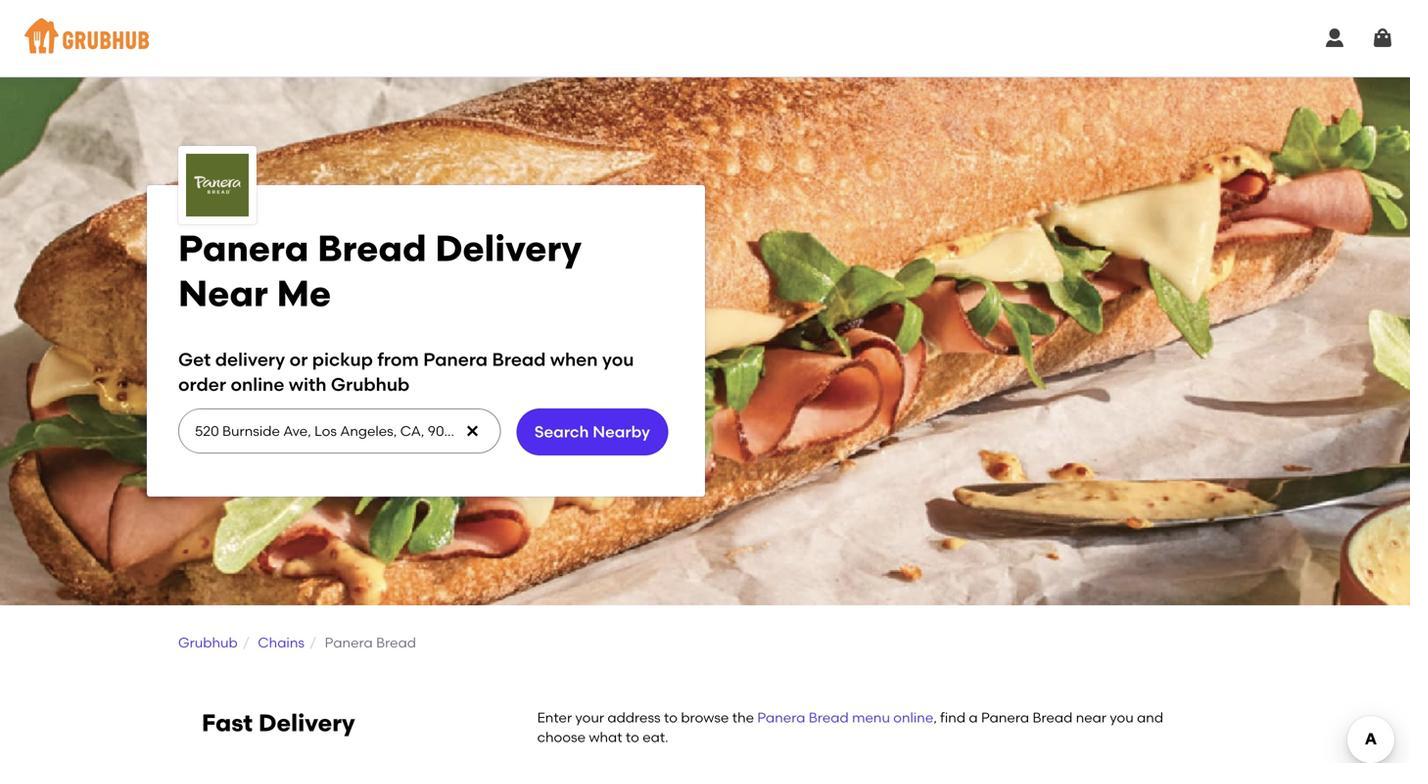 Task type: describe. For each thing, give the bounding box(es) containing it.
from
[[378, 349, 419, 371]]

eat.
[[643, 729, 669, 746]]

enter
[[538, 709, 572, 726]]

panera right chains
[[325, 634, 373, 651]]

chains
[[258, 634, 305, 651]]

panera bread
[[325, 634, 416, 651]]

get
[[178, 349, 211, 371]]

0 vertical spatial to
[[664, 709, 678, 726]]

you inside , find a panera bread near you and choose what to eat.
[[1111, 709, 1134, 726]]

or
[[290, 349, 308, 371]]

1 vertical spatial delivery
[[259, 709, 355, 737]]

nearby
[[593, 422, 651, 441]]

panera bread menu online link
[[758, 709, 934, 726]]

1 svg image from the left
[[1324, 26, 1347, 50]]

pickup
[[312, 349, 373, 371]]

search
[[535, 422, 589, 441]]

choose
[[538, 729, 586, 746]]

delivery
[[215, 349, 285, 371]]

bread inside panera bread delivery near me
[[318, 227, 427, 270]]

when
[[550, 349, 598, 371]]

search nearby button
[[517, 409, 669, 456]]

panera right the
[[758, 709, 806, 726]]

grubhub inside "get delivery or pickup from panera bread when you order online with grubhub"
[[331, 374, 410, 395]]

panera bread delivery near me
[[178, 227, 582, 315]]

bread inside "get delivery or pickup from panera bread when you order online with grubhub"
[[492, 349, 546, 371]]

2 svg image from the left
[[1372, 26, 1395, 50]]

your
[[576, 709, 605, 726]]

fast
[[202, 709, 253, 737]]

fast delivery
[[202, 709, 355, 737]]

search nearby
[[535, 422, 651, 441]]

order
[[178, 374, 226, 395]]

find
[[941, 709, 966, 726]]

main navigation navigation
[[0, 0, 1411, 76]]

panera inside panera bread delivery near me
[[178, 227, 309, 270]]

and
[[1138, 709, 1164, 726]]

panera inside "get delivery or pickup from panera bread when you order online with grubhub"
[[423, 349, 488, 371]]



Task type: locate. For each thing, give the bounding box(es) containing it.
Search Address search field
[[178, 410, 499, 453]]

1 horizontal spatial online
[[894, 709, 934, 726]]

panera inside , find a panera bread near you and choose what to eat.
[[982, 709, 1030, 726]]

a
[[969, 709, 978, 726]]

near
[[178, 272, 268, 315]]

0 horizontal spatial you
[[603, 349, 634, 371]]

to inside , find a panera bread near you and choose what to eat.
[[626, 729, 640, 746]]

panera right from
[[423, 349, 488, 371]]

to
[[664, 709, 678, 726], [626, 729, 640, 746]]

you right the when
[[603, 349, 634, 371]]

1 horizontal spatial grubhub
[[331, 374, 410, 395]]

online inside "get delivery or pickup from panera bread when you order online with grubhub"
[[231, 374, 285, 395]]

1 horizontal spatial svg image
[[1372, 26, 1395, 50]]

grubhub left chains link
[[178, 634, 238, 651]]

0 horizontal spatial svg image
[[1324, 26, 1347, 50]]

panera bread logo image
[[186, 154, 249, 217]]

what
[[589, 729, 623, 746]]

menu
[[853, 709, 891, 726]]

svg image
[[1324, 26, 1347, 50], [1372, 26, 1395, 50]]

panera right a
[[982, 709, 1030, 726]]

with
[[289, 374, 327, 395]]

svg image
[[465, 423, 480, 439]]

,
[[934, 709, 938, 726]]

0 horizontal spatial to
[[626, 729, 640, 746]]

, find a panera bread near you and choose what to eat.
[[538, 709, 1164, 746]]

1 vertical spatial grubhub
[[178, 634, 238, 651]]

you
[[603, 349, 634, 371], [1111, 709, 1134, 726]]

near
[[1077, 709, 1107, 726]]

panera up near in the top of the page
[[178, 227, 309, 270]]

1 horizontal spatial you
[[1111, 709, 1134, 726]]

online down the delivery
[[231, 374, 285, 395]]

to down address
[[626, 729, 640, 746]]

to up eat.
[[664, 709, 678, 726]]

enter your address to browse the panera bread menu online
[[538, 709, 934, 726]]

grubhub
[[331, 374, 410, 395], [178, 634, 238, 651]]

1 vertical spatial you
[[1111, 709, 1134, 726]]

grubhub link
[[178, 634, 238, 651]]

0 vertical spatial grubhub
[[331, 374, 410, 395]]

0 horizontal spatial grubhub
[[178, 634, 238, 651]]

the
[[733, 709, 754, 726]]

1 horizontal spatial delivery
[[435, 227, 582, 270]]

address
[[608, 709, 661, 726]]

0 vertical spatial you
[[603, 349, 634, 371]]

1 vertical spatial online
[[894, 709, 934, 726]]

0 vertical spatial online
[[231, 374, 285, 395]]

panera
[[178, 227, 309, 270], [423, 349, 488, 371], [325, 634, 373, 651], [758, 709, 806, 726], [982, 709, 1030, 726]]

0 horizontal spatial online
[[231, 374, 285, 395]]

delivery inside panera bread delivery near me
[[435, 227, 582, 270]]

you inside "get delivery or pickup from panera bread when you order online with grubhub"
[[603, 349, 634, 371]]

grubhub down "pickup"
[[331, 374, 410, 395]]

0 horizontal spatial delivery
[[259, 709, 355, 737]]

browse
[[681, 709, 729, 726]]

online
[[231, 374, 285, 395], [894, 709, 934, 726]]

you left 'and'
[[1111, 709, 1134, 726]]

bread
[[318, 227, 427, 270], [492, 349, 546, 371], [376, 634, 416, 651], [809, 709, 849, 726], [1033, 709, 1073, 726]]

me
[[277, 272, 331, 315]]

0 vertical spatial delivery
[[435, 227, 582, 270]]

bread inside , find a panera bread near you and choose what to eat.
[[1033, 709, 1073, 726]]

1 vertical spatial to
[[626, 729, 640, 746]]

chains link
[[258, 634, 305, 651]]

1 horizontal spatial to
[[664, 709, 678, 726]]

online left find
[[894, 709, 934, 726]]

delivery
[[435, 227, 582, 270], [259, 709, 355, 737]]

get delivery or pickup from panera bread when you order online with grubhub
[[178, 349, 634, 395]]



Task type: vqa. For each thing, say whether or not it's contained in the screenshot.
the bottom online
yes



